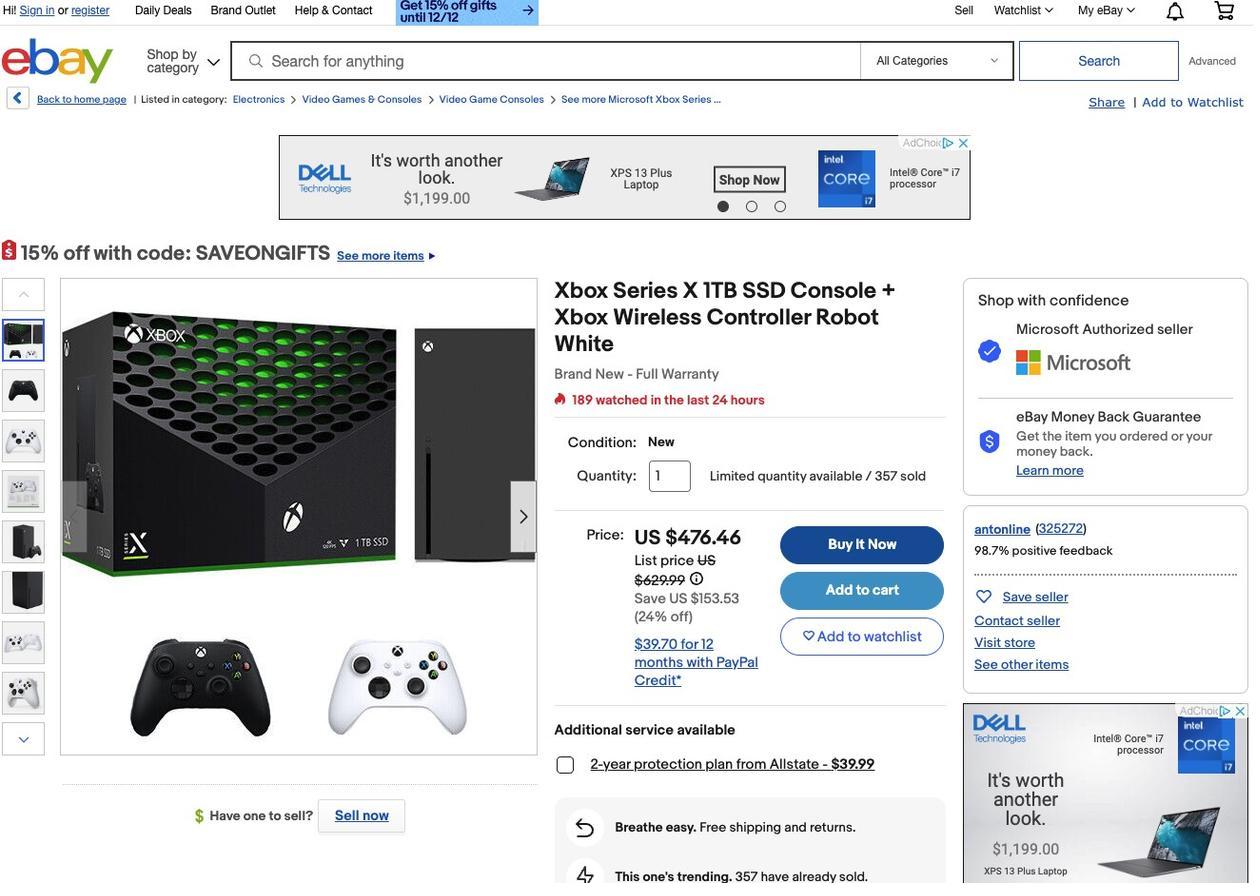 Task type: vqa. For each thing, say whether or not it's contained in the screenshot.
Spray
no



Task type: locate. For each thing, give the bounding box(es) containing it.
available up plan
[[677, 721, 736, 739]]

back to home page
[[37, 93, 126, 106]]

returns.
[[810, 819, 856, 836]]

video left console...
[[741, 93, 769, 106]]

share button
[[1089, 93, 1126, 111]]

1 horizontal spatial microsoft
[[1017, 321, 1080, 339]]

15% off with code: saveongifts
[[21, 242, 331, 267]]

us up list
[[635, 526, 661, 551]]

1 horizontal spatial in
[[172, 93, 180, 106]]

0 horizontal spatial video
[[302, 93, 330, 106]]

register
[[71, 4, 110, 17]]

| left listed
[[134, 93, 136, 106]]

brand left outlet
[[211, 4, 242, 17]]

1 horizontal spatial with
[[687, 654, 713, 672]]

- inside the xbox series x 1tb ssd console + xbox wireless controller robot white brand new - full warranty
[[628, 366, 633, 384]]

with details__icon image
[[979, 340, 1002, 364], [979, 430, 1002, 454], [576, 818, 594, 837], [577, 866, 594, 884]]

(24%
[[635, 608, 668, 626]]

1 vertical spatial contact
[[975, 613, 1024, 629]]

see down visit
[[975, 657, 999, 673]]

microsoft down shop with confidence
[[1017, 321, 1080, 339]]

video game consoles link
[[439, 93, 544, 106]]

game left console...
[[771, 93, 799, 106]]

ebay
[[1098, 4, 1123, 17], [1017, 408, 1048, 426]]

quantity:
[[577, 467, 637, 486]]

0 horizontal spatial save
[[635, 590, 666, 608]]

0 vertical spatial items
[[393, 248, 424, 264]]

0 vertical spatial sell
[[955, 3, 974, 17]]

sell left now
[[335, 807, 360, 825]]

save for save us $153.53 (24% off)
[[635, 590, 666, 608]]

- left $39.99
[[823, 756, 828, 774]]

advertisement region
[[279, 135, 972, 221], [963, 703, 1249, 884]]

sell?
[[284, 808, 313, 824]]

1 vertical spatial see
[[337, 248, 359, 264]]

2 horizontal spatial see
[[975, 657, 999, 673]]

0 horizontal spatial us
[[635, 526, 661, 551]]

sell
[[955, 3, 974, 17], [335, 807, 360, 825]]

shop for shop by category
[[147, 46, 179, 61]]

1tb left ssd at the right top of the page
[[704, 278, 738, 305]]

seller down save seller
[[1027, 613, 1061, 629]]

1 vertical spatial in
[[172, 93, 180, 106]]

0 horizontal spatial sell
[[335, 807, 360, 825]]

save seller button
[[975, 585, 1069, 607]]

1 horizontal spatial available
[[810, 468, 863, 485]]

0 horizontal spatial game
[[469, 93, 498, 106]]

2 horizontal spatial more
[[1053, 463, 1084, 479]]

with left confidence
[[1018, 292, 1047, 310]]

home
[[74, 93, 100, 106]]

to for cart
[[857, 582, 870, 600]]

in inside account navigation
[[46, 4, 55, 17]]

consoles right games at the left top of page
[[378, 93, 422, 106]]

|
[[134, 93, 136, 106], [1134, 94, 1137, 110]]

contact up visit store link
[[975, 613, 1024, 629]]

consoles
[[378, 93, 422, 106], [500, 93, 544, 106]]

microsoft logo image
[[1017, 342, 1131, 382]]

0 vertical spatial watchlist
[[995, 4, 1042, 17]]

1 horizontal spatial -
[[823, 756, 828, 774]]

contact right help
[[332, 4, 373, 17]]

98.7%
[[975, 544, 1010, 559]]

1 horizontal spatial back
[[1098, 408, 1130, 426]]

available
[[810, 468, 863, 485], [677, 721, 736, 739]]

video left games at the left top of page
[[302, 93, 330, 106]]

1 horizontal spatial contact
[[975, 613, 1024, 629]]

0 vertical spatial series
[[683, 93, 712, 106]]

0 vertical spatial brand
[[211, 4, 242, 17]]

1 vertical spatial back
[[1098, 408, 1130, 426]]

the right get
[[1043, 428, 1063, 445]]

add down buy
[[826, 582, 853, 600]]

2 vertical spatial with
[[687, 654, 713, 672]]

positive
[[1013, 544, 1057, 559]]

get
[[1017, 428, 1040, 445]]

1 vertical spatial 1tb
[[704, 278, 738, 305]]

shop left by
[[147, 46, 179, 61]]

1 vertical spatial microsoft
[[1017, 321, 1080, 339]]

watchlist down advanced
[[1188, 94, 1244, 109]]

year
[[603, 756, 631, 774]]

2 vertical spatial in
[[651, 392, 662, 408]]

1 vertical spatial watchlist
[[1188, 94, 1244, 109]]

watchlist right sell link
[[995, 4, 1042, 17]]

picture 8 of 12 image
[[3, 673, 44, 714]]

with details__icon image for ebay money back guarantee
[[979, 430, 1002, 454]]

back
[[37, 93, 60, 106], [1098, 408, 1130, 426]]

1 vertical spatial more
[[362, 248, 391, 264]]

the left the last
[[665, 392, 684, 408]]

2 video from the left
[[439, 93, 467, 106]]

& right help
[[322, 4, 329, 17]]

0 vertical spatial microsoft
[[609, 93, 654, 106]]

1 horizontal spatial brand
[[555, 366, 592, 384]]

us inside the us $629.99
[[698, 552, 716, 570]]

the
[[665, 392, 684, 408], [1043, 428, 1063, 445]]

seller right authorized
[[1158, 321, 1194, 339]]

your
[[1187, 428, 1213, 445]]

sell inside account navigation
[[955, 3, 974, 17]]

free
[[700, 819, 727, 836]]

series down shop by category banner at the top
[[683, 93, 712, 106]]

back to home page link
[[5, 87, 126, 116]]

- left full
[[628, 366, 633, 384]]

sell for sell
[[955, 3, 974, 17]]

your shopping cart image
[[1214, 1, 1236, 20]]

1 horizontal spatial more
[[582, 93, 606, 106]]

to for watchlist
[[848, 628, 861, 646]]

0 horizontal spatial brand
[[211, 4, 242, 17]]

ebay inside ebay money back guarantee get the item you ordered or your money back. learn more
[[1017, 408, 1048, 426]]

12
[[702, 636, 714, 654]]

seller up contact seller link
[[1036, 589, 1069, 605]]

limited quantity available / 357 sold
[[710, 468, 927, 485]]

2-year protection plan from allstate - $39.99
[[591, 756, 875, 774]]

brand up 189
[[555, 366, 592, 384]]

& right games at the left top of page
[[368, 93, 376, 106]]

to down advanced link
[[1171, 94, 1184, 109]]

electronics link
[[233, 93, 285, 106]]

contact inside contact seller visit store see other items
[[975, 613, 1024, 629]]

video for video games & consoles
[[302, 93, 330, 106]]

contact inside account navigation
[[332, 4, 373, 17]]

0 horizontal spatial the
[[665, 392, 684, 408]]

0 horizontal spatial consoles
[[378, 93, 422, 106]]

to left the watchlist on the right bottom of the page
[[848, 628, 861, 646]]

0 horizontal spatial in
[[46, 4, 55, 17]]

series
[[683, 93, 712, 106], [613, 278, 678, 305]]

$39.70 for 12 months with paypal credit*
[[635, 636, 759, 690]]

video
[[302, 93, 330, 106], [439, 93, 467, 106], [741, 93, 769, 106]]

from
[[737, 756, 767, 774]]

with right off
[[94, 242, 132, 267]]

1 horizontal spatial x
[[714, 93, 721, 106]]

1 vertical spatial x
[[683, 278, 699, 305]]

shop for shop with confidence
[[979, 292, 1015, 310]]

new up quantity: text box
[[648, 434, 675, 450]]

save left off)
[[635, 590, 666, 608]]

1 vertical spatial &
[[368, 93, 376, 106]]

in right sign
[[46, 4, 55, 17]]

have one to sell?
[[210, 808, 313, 824]]

or right the "sign in" link
[[58, 4, 68, 17]]

brand inside the xbox series x 1tb ssd console + xbox wireless controller robot white brand new - full warranty
[[555, 366, 592, 384]]

0 vertical spatial back
[[37, 93, 60, 106]]

contact
[[332, 4, 373, 17], [975, 613, 1024, 629]]

xbox series x 1tb ssd console + xbox wireless controller robot white main content
[[555, 278, 947, 884]]

game down the search for anything text field on the top of page
[[469, 93, 498, 106]]

hi! sign in or register
[[3, 4, 110, 17]]

new up watched
[[596, 366, 624, 384]]

1 vertical spatial brand
[[555, 366, 592, 384]]

have
[[210, 808, 241, 824]]

ebay money back guarantee get the item you ordered or your money back. learn more
[[1017, 408, 1213, 479]]

1 horizontal spatial new
[[648, 434, 675, 450]]

0 horizontal spatial -
[[628, 366, 633, 384]]

us
[[635, 526, 661, 551], [698, 552, 716, 570], [669, 590, 688, 608]]

watchlist link
[[984, 0, 1063, 22]]

0 vertical spatial contact
[[332, 4, 373, 17]]

0 vertical spatial new
[[596, 366, 624, 384]]

robot
[[816, 305, 879, 331]]

&
[[322, 4, 329, 17], [368, 93, 376, 106]]

1 vertical spatial shop
[[979, 292, 1015, 310]]

0 horizontal spatial ebay
[[1017, 408, 1048, 426]]

seller inside contact seller visit store see other items
[[1027, 613, 1061, 629]]

us for us $629.99
[[698, 552, 716, 570]]

picture 4 of 12 image
[[3, 471, 44, 512]]

0 vertical spatial -
[[628, 366, 633, 384]]

us inside save us $153.53 (24% off)
[[669, 590, 688, 608]]

1 horizontal spatial or
[[1172, 428, 1184, 445]]

0 vertical spatial more
[[582, 93, 606, 106]]

0 horizontal spatial &
[[322, 4, 329, 17]]

0 horizontal spatial contact
[[332, 4, 373, 17]]

add down add to cart link
[[818, 628, 845, 646]]

to left cart
[[857, 582, 870, 600]]

for
[[681, 636, 698, 654]]

0 horizontal spatial x
[[683, 278, 699, 305]]

save inside button
[[1003, 589, 1033, 605]]

shop inside shop by category
[[147, 46, 179, 61]]

help & contact
[[295, 4, 373, 17]]

shop left confidence
[[979, 292, 1015, 310]]

seller inside button
[[1036, 589, 1069, 605]]

0 horizontal spatial |
[[134, 93, 136, 106]]

ordered
[[1120, 428, 1169, 445]]

$39.70
[[635, 636, 678, 654]]

us for us $476.46
[[635, 526, 661, 551]]

0 horizontal spatial or
[[58, 4, 68, 17]]

us down $476.46
[[698, 552, 716, 570]]

games
[[332, 93, 366, 106]]

2 vertical spatial more
[[1053, 463, 1084, 479]]

add right share
[[1143, 94, 1167, 109]]

1tb left console...
[[723, 93, 739, 106]]

brand
[[211, 4, 242, 17], [555, 366, 592, 384]]

or inside ebay money back guarantee get the item you ordered or your money back. learn more
[[1172, 428, 1184, 445]]

189 watched in the last 24 hours
[[573, 392, 765, 408]]

None submit
[[1020, 41, 1180, 81]]

in for sign
[[46, 4, 55, 17]]

Quantity: text field
[[649, 461, 691, 492]]

0 vertical spatial or
[[58, 4, 68, 17]]

learn more link
[[1017, 463, 1084, 479]]

(
[[1036, 521, 1039, 537]]

watchlist inside 'link'
[[995, 4, 1042, 17]]

1 vertical spatial sell
[[335, 807, 360, 825]]

xbox
[[656, 93, 680, 106], [555, 278, 608, 305], [555, 305, 608, 331]]

last
[[687, 392, 710, 408]]

microsoft down shop by category banner at the top
[[609, 93, 654, 106]]

0 vertical spatial available
[[810, 468, 863, 485]]

see more items
[[337, 248, 424, 264]]

0 vertical spatial with
[[94, 242, 132, 267]]

1 horizontal spatial watchlist
[[1188, 94, 1244, 109]]

off)
[[671, 608, 693, 626]]

microsoft authorized seller
[[1017, 321, 1194, 339]]

2 horizontal spatial us
[[698, 552, 716, 570]]

0 horizontal spatial available
[[677, 721, 736, 739]]

| right share button
[[1134, 94, 1137, 110]]

visit
[[975, 635, 1002, 651]]

save for save seller
[[1003, 589, 1033, 605]]

video down get an extra 15% off image
[[439, 93, 467, 106]]

0 horizontal spatial microsoft
[[609, 93, 654, 106]]

see down the search for anything text field on the top of page
[[562, 93, 580, 106]]

add for add to cart
[[826, 582, 853, 600]]

1 vertical spatial or
[[1172, 428, 1184, 445]]

store
[[1005, 635, 1036, 651]]

1 video from the left
[[302, 93, 330, 106]]

or down guarantee
[[1172, 428, 1184, 445]]

1 horizontal spatial the
[[1043, 428, 1063, 445]]

0 vertical spatial the
[[665, 392, 684, 408]]

1 game from the left
[[469, 93, 498, 106]]

1 horizontal spatial items
[[1036, 657, 1070, 673]]

picture 7 of 12 image
[[3, 623, 44, 664]]

in right listed
[[172, 93, 180, 106]]

1 vertical spatial seller
[[1036, 589, 1069, 605]]

back inside ebay money back guarantee get the item you ordered or your money back. learn more
[[1098, 408, 1130, 426]]

series up the 'white'
[[613, 278, 678, 305]]

1 vertical spatial add
[[826, 582, 853, 600]]

in inside xbox series x 1tb ssd console + xbox wireless controller robot white main content
[[651, 392, 662, 408]]

more inside "see more items" link
[[362, 248, 391, 264]]

0 horizontal spatial new
[[596, 366, 624, 384]]

with left paypal
[[687, 654, 713, 672]]

1 horizontal spatial us
[[669, 590, 688, 608]]

$629.99
[[635, 572, 685, 590]]

2 horizontal spatial in
[[651, 392, 662, 408]]

2 horizontal spatial video
[[741, 93, 769, 106]]

1 horizontal spatial ebay
[[1098, 4, 1123, 17]]

more for microsoft
[[582, 93, 606, 106]]

none submit inside shop by category banner
[[1020, 41, 1180, 81]]

microsoft
[[609, 93, 654, 106], [1017, 321, 1080, 339]]

more inside ebay money back guarantee get the item you ordered or your money back. learn more
[[1053, 463, 1084, 479]]

limited
[[710, 468, 755, 485]]

1tb inside the xbox series x 1tb ssd console + xbox wireless controller robot white brand new - full warranty
[[704, 278, 738, 305]]

or inside account navigation
[[58, 4, 68, 17]]

see more microsoft xbox series x 1tb video game console...
[[562, 93, 848, 106]]

back left 'home'
[[37, 93, 60, 106]]

1 vertical spatial items
[[1036, 657, 1070, 673]]

watchlist inside share | add to watchlist
[[1188, 94, 1244, 109]]

to left 'home'
[[62, 93, 72, 106]]

1 vertical spatial available
[[677, 721, 736, 739]]

save inside save us $153.53 (24% off)
[[635, 590, 666, 608]]

picture 6 of 12 image
[[3, 572, 44, 613]]

ebay right my
[[1098, 4, 1123, 17]]

available for quantity
[[810, 468, 863, 485]]

see for see more items
[[337, 248, 359, 264]]

1 horizontal spatial video
[[439, 93, 467, 106]]

add
[[1143, 94, 1167, 109], [826, 582, 853, 600], [818, 628, 845, 646]]

1 consoles from the left
[[378, 93, 422, 106]]

consoles down the search for anything text field on the top of page
[[500, 93, 544, 106]]

0 horizontal spatial shop
[[147, 46, 179, 61]]

1 horizontal spatial game
[[771, 93, 799, 106]]

0 horizontal spatial series
[[613, 278, 678, 305]]

see right saveongifts at the left top of the page
[[337, 248, 359, 264]]

watchlist
[[995, 4, 1042, 17], [1188, 94, 1244, 109]]

new inside the xbox series x 1tb ssd console + xbox wireless controller robot white brand new - full warranty
[[596, 366, 624, 384]]

2 vertical spatial seller
[[1027, 613, 1061, 629]]

sell left watchlist 'link'
[[955, 3, 974, 17]]

antonline link
[[975, 522, 1031, 538]]

xbox up the 'white'
[[555, 278, 608, 305]]

see
[[562, 93, 580, 106], [337, 248, 359, 264], [975, 657, 999, 673]]

0 vertical spatial ebay
[[1098, 4, 1123, 17]]

0 vertical spatial &
[[322, 4, 329, 17]]

1 vertical spatial series
[[613, 278, 678, 305]]

in down full
[[651, 392, 662, 408]]

0 horizontal spatial see
[[337, 248, 359, 264]]

$153.53
[[691, 590, 740, 608]]

us right '(24%'
[[669, 590, 688, 608]]

0 horizontal spatial watchlist
[[995, 4, 1042, 17]]

save up contact seller link
[[1003, 589, 1033, 605]]

ebay up get
[[1017, 408, 1048, 426]]

shop by category button
[[138, 39, 224, 79]]

daily deals link
[[135, 1, 192, 22]]

back up you
[[1098, 408, 1130, 426]]

1 horizontal spatial shop
[[979, 292, 1015, 310]]

white
[[555, 331, 614, 358]]

brand outlet link
[[211, 1, 276, 22]]

outlet
[[245, 4, 276, 17]]

)
[[1084, 521, 1087, 537]]

buy
[[829, 536, 853, 554]]

0 vertical spatial in
[[46, 4, 55, 17]]

account navigation
[[0, 0, 1249, 29]]

1 vertical spatial ebay
[[1017, 408, 1048, 426]]

available left /
[[810, 468, 863, 485]]

0 vertical spatial add
[[1143, 94, 1167, 109]]

shop
[[147, 46, 179, 61], [979, 292, 1015, 310]]

now
[[868, 536, 897, 554]]



Task type: describe. For each thing, give the bounding box(es) containing it.
my ebay link
[[1068, 0, 1144, 22]]

see more microsoft xbox series x 1tb video game console... link
[[562, 93, 848, 106]]

0 vertical spatial advertisement region
[[279, 135, 972, 221]]

controller
[[707, 305, 811, 331]]

off
[[64, 242, 89, 267]]

in for watched
[[651, 392, 662, 408]]

warranty
[[662, 366, 719, 384]]

24
[[713, 392, 728, 408]]

0 vertical spatial seller
[[1158, 321, 1194, 339]]

picture 3 of 12 image
[[3, 421, 44, 462]]

antonline ( 325272 ) 98.7% positive feedback
[[975, 521, 1113, 559]]

series inside the xbox series x 1tb ssd console + xbox wireless controller robot white brand new - full warranty
[[613, 278, 678, 305]]

video games & consoles
[[302, 93, 422, 106]]

items inside contact seller visit store see other items
[[1036, 657, 1070, 673]]

seller for contact seller visit store see other items
[[1027, 613, 1061, 629]]

share | add to watchlist
[[1089, 94, 1244, 110]]

save us $153.53 (24% off)
[[635, 590, 740, 626]]

in for listed
[[172, 93, 180, 106]]

to for home
[[62, 93, 72, 106]]

1 vertical spatial advertisement region
[[963, 703, 1249, 884]]

sell for sell now
[[335, 807, 360, 825]]

sell now
[[335, 807, 389, 825]]

add inside share | add to watchlist
[[1143, 94, 1167, 109]]

shop with confidence
[[979, 292, 1130, 310]]

and
[[785, 819, 807, 836]]

cart
[[873, 582, 900, 600]]

see inside contact seller visit store see other items
[[975, 657, 999, 673]]

console
[[791, 278, 877, 305]]

1 horizontal spatial |
[[1134, 94, 1137, 110]]

3 video from the left
[[741, 93, 769, 106]]

protection
[[634, 756, 703, 774]]

1 horizontal spatial &
[[368, 93, 376, 106]]

console...
[[801, 93, 848, 106]]

1 horizontal spatial series
[[683, 93, 712, 106]]

0 horizontal spatial with
[[94, 242, 132, 267]]

page
[[103, 93, 126, 106]]

contact seller visit store see other items
[[975, 613, 1070, 673]]

shop by category banner
[[0, 0, 1249, 89]]

paypal
[[717, 654, 759, 672]]

service
[[626, 721, 674, 739]]

item
[[1066, 428, 1092, 445]]

picture 2 of 12 image
[[3, 370, 44, 411]]

2 consoles from the left
[[500, 93, 544, 106]]

xbox left wireless
[[555, 305, 608, 331]]

x inside the xbox series x 1tb ssd console + xbox wireless controller robot white brand new - full warranty
[[683, 278, 699, 305]]

the inside ebay money back guarantee get the item you ordered or your money back. learn more
[[1043, 428, 1063, 445]]

listed
[[141, 93, 170, 106]]

to inside share | add to watchlist
[[1171, 94, 1184, 109]]

it
[[856, 536, 865, 554]]

video for video game consoles
[[439, 93, 467, 106]]

feedback
[[1060, 544, 1113, 559]]

money
[[1017, 444, 1057, 460]]

more for items
[[362, 248, 391, 264]]

the inside xbox series x 1tb ssd console + xbox wireless controller robot white main content
[[665, 392, 684, 408]]

us $629.99
[[635, 552, 716, 590]]

357
[[875, 468, 898, 485]]

learn
[[1017, 463, 1050, 479]]

code:
[[137, 242, 191, 267]]

buy it now
[[829, 536, 897, 554]]

sold
[[901, 468, 927, 485]]

easy.
[[666, 819, 697, 836]]

category
[[147, 60, 199, 75]]

get an extra 15% off image
[[396, 0, 539, 26]]

other
[[1001, 657, 1033, 673]]

xbox down shop by category banner at the top
[[656, 93, 680, 106]]

category:
[[182, 93, 227, 106]]

price:
[[587, 526, 624, 545]]

watchlist
[[864, 628, 922, 646]]

buy it now link
[[781, 526, 945, 565]]

antonline
[[975, 522, 1031, 538]]

1 vertical spatial with
[[1018, 292, 1047, 310]]

back.
[[1060, 444, 1094, 460]]

325272 link
[[1039, 521, 1084, 537]]

1 vertical spatial new
[[648, 434, 675, 450]]

save seller
[[1003, 589, 1069, 605]]

watched
[[596, 392, 648, 408]]

you
[[1095, 428, 1117, 445]]

sign in link
[[20, 4, 55, 17]]

breathe easy. free shipping and returns.
[[616, 819, 856, 836]]

see more items link
[[331, 242, 435, 267]]

breathe
[[616, 819, 663, 836]]

available for service
[[677, 721, 736, 739]]

ssd
[[743, 278, 786, 305]]

$476.46
[[666, 526, 742, 551]]

add to watchlist link
[[781, 618, 945, 656]]

see for see more microsoft xbox series x 1tb video game console...
[[562, 93, 580, 106]]

advanced link
[[1180, 42, 1246, 80]]

video games & consoles link
[[302, 93, 422, 106]]

hi!
[[3, 4, 17, 17]]

ebay inside my ebay link
[[1098, 4, 1123, 17]]

2 game from the left
[[771, 93, 799, 106]]

picture 1 of 12 image
[[4, 321, 43, 360]]

quantity
[[758, 468, 807, 485]]

seller for save seller
[[1036, 589, 1069, 605]]

0 horizontal spatial items
[[393, 248, 424, 264]]

& inside account navigation
[[322, 4, 329, 17]]

authorized
[[1083, 321, 1154, 339]]

0 vertical spatial 1tb
[[723, 93, 739, 106]]

add for add to watchlist
[[818, 628, 845, 646]]

with inside $39.70 for 12 months with paypal credit*
[[687, 654, 713, 672]]

see other items link
[[975, 657, 1070, 673]]

hours
[[731, 392, 765, 408]]

us $476.46
[[635, 526, 742, 551]]

15%
[[21, 242, 59, 267]]

credit*
[[635, 672, 682, 690]]

brand outlet
[[211, 4, 276, 17]]

list
[[635, 552, 658, 570]]

electronics
[[233, 93, 285, 106]]

0 vertical spatial x
[[714, 93, 721, 106]]

list price
[[635, 552, 698, 570]]

sign
[[20, 4, 43, 17]]

Search for anything text field
[[234, 43, 857, 79]]

with details__icon image for breathe easy.
[[576, 818, 594, 837]]

register link
[[71, 4, 110, 17]]

picture 5 of 12 image
[[3, 522, 44, 563]]

saveongifts
[[196, 242, 331, 267]]

xbox series x 1tb ssd console + xbox wireless controller robot white - picture 1 of 12 image
[[61, 279, 537, 755]]

one
[[243, 808, 266, 824]]

to right one
[[269, 808, 281, 824]]

dollar sign image
[[195, 809, 210, 825]]

xbox series x 1tb ssd console + xbox wireless controller robot white brand new - full warranty
[[555, 278, 896, 384]]

add to cart link
[[781, 572, 945, 610]]

add to watchlist link
[[1143, 93, 1244, 111]]

plan
[[706, 756, 733, 774]]

price
[[661, 552, 695, 570]]

with details__icon image for microsoft authorized seller
[[979, 340, 1002, 364]]

months
[[635, 654, 684, 672]]

brand inside 'link'
[[211, 4, 242, 17]]

0 horizontal spatial back
[[37, 93, 60, 106]]

2-
[[591, 756, 603, 774]]

contact seller link
[[975, 613, 1061, 629]]



